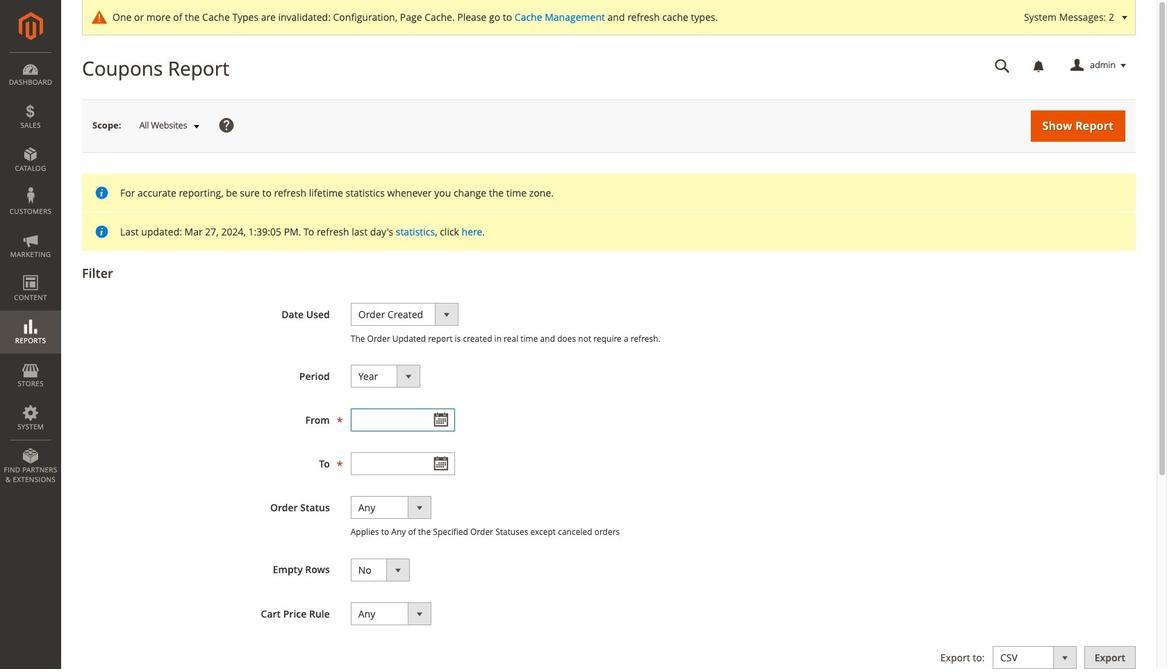Task type: locate. For each thing, give the bounding box(es) containing it.
menu bar
[[0, 52, 61, 491]]

None text field
[[985, 53, 1020, 78], [351, 409, 455, 432], [351, 453, 455, 475], [985, 53, 1020, 78], [351, 409, 455, 432], [351, 453, 455, 475]]

magento admin panel image
[[18, 12, 43, 40]]



